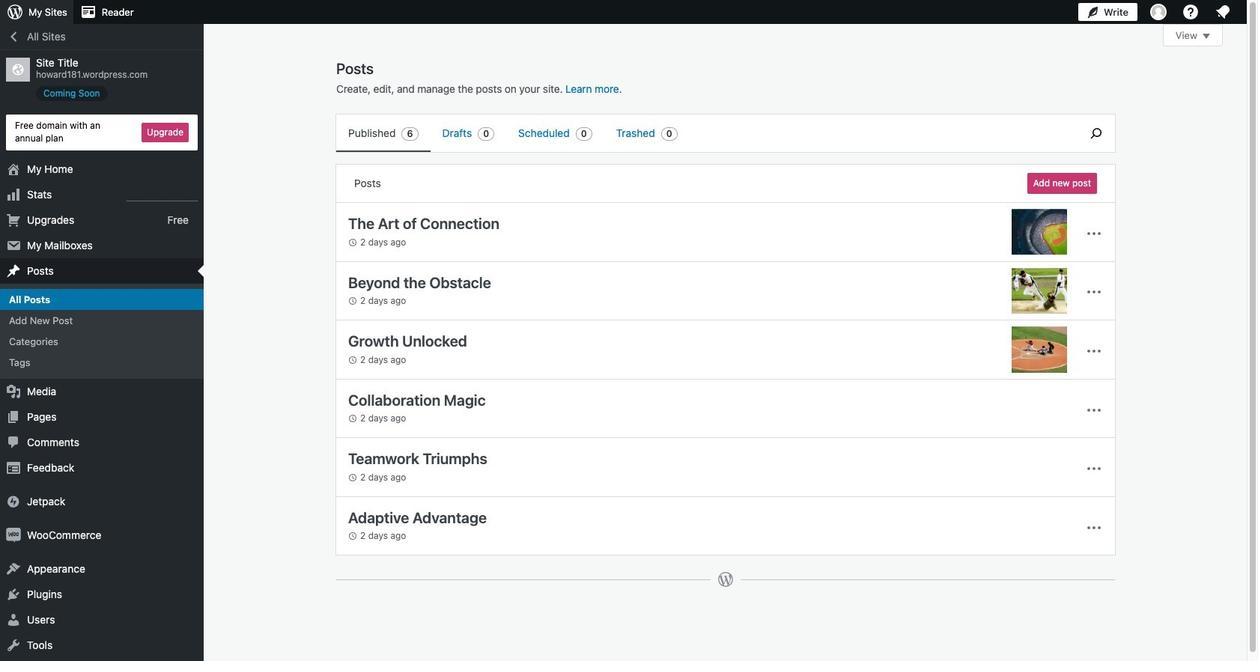 Task type: vqa. For each thing, say whether or not it's contained in the screenshot.
Toggle menu icon
yes



Task type: describe. For each thing, give the bounding box(es) containing it.
open search image
[[1078, 124, 1115, 142]]

1 toggle menu image from the top
[[1085, 225, 1103, 243]]

closed image
[[1203, 34, 1210, 39]]

2 img image from the top
[[6, 528, 21, 543]]

2 toggle menu image from the top
[[1085, 283, 1103, 301]]

3 toggle menu image from the top
[[1085, 460, 1103, 478]]

2 toggle menu image from the top
[[1085, 401, 1103, 419]]

4 toggle menu image from the top
[[1085, 519, 1103, 537]]

1 toggle menu image from the top
[[1085, 342, 1103, 360]]



Task type: locate. For each thing, give the bounding box(es) containing it.
None search field
[[1078, 115, 1115, 152]]

img image
[[6, 495, 21, 510], [6, 528, 21, 543]]

1 vertical spatial toggle menu image
[[1085, 401, 1103, 419]]

0 vertical spatial img image
[[6, 495, 21, 510]]

toggle menu image
[[1085, 342, 1103, 360], [1085, 401, 1103, 419]]

1 vertical spatial img image
[[6, 528, 21, 543]]

my profile image
[[1150, 4, 1167, 20]]

manage your notifications image
[[1214, 3, 1232, 21]]

toggle menu image
[[1085, 225, 1103, 243], [1085, 283, 1103, 301], [1085, 460, 1103, 478], [1085, 519, 1103, 537]]

menu
[[336, 115, 1070, 152]]

0 vertical spatial toggle menu image
[[1085, 342, 1103, 360]]

help image
[[1182, 3, 1200, 21]]

main content
[[336, 24, 1223, 603]]

1 img image from the top
[[6, 495, 21, 510]]

highest hourly views 0 image
[[127, 191, 198, 201]]



